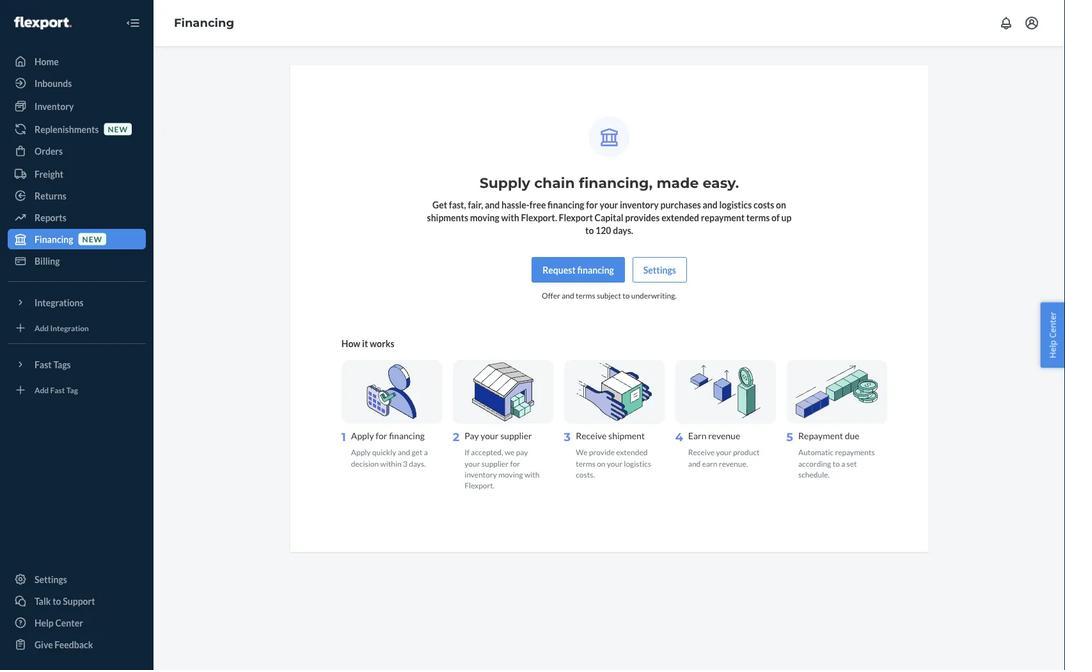 Task type: locate. For each thing, give the bounding box(es) containing it.
receive up earn at right bottom
[[688, 448, 715, 457]]

1 vertical spatial receive
[[688, 448, 715, 457]]

for up quickly on the left of page
[[376, 430, 387, 441]]

0 vertical spatial with
[[501, 212, 519, 223]]

billing
[[35, 256, 60, 267]]

fast left "tag"
[[50, 385, 65, 395]]

your up accepted, at the left bottom
[[481, 430, 499, 441]]

a inside automatic repayments according to a set schedule.
[[842, 459, 845, 468]]

and inside apply quickly and get a decision within 3 days.
[[398, 448, 410, 457]]

1 horizontal spatial inventory
[[620, 199, 659, 210]]

days. down get on the bottom left of page
[[409, 459, 426, 468]]

0 horizontal spatial new
[[82, 234, 102, 244]]

to left set
[[833, 459, 840, 468]]

terms inside we provide extended terms on your logistics costs.
[[576, 459, 596, 468]]

within
[[380, 459, 402, 468]]

and up repayment
[[703, 199, 718, 210]]

settings up underwriting.
[[644, 265, 676, 275]]

1 vertical spatial fast
[[50, 385, 65, 395]]

financing
[[548, 199, 585, 210], [577, 265, 614, 275], [389, 430, 425, 441]]

inbounds
[[35, 78, 72, 89]]

inventory
[[35, 101, 74, 112]]

a inside apply quickly and get a decision within 3 days.
[[424, 448, 428, 457]]

pay
[[465, 430, 479, 441]]

receive inside receive your product and earn revenue.
[[688, 448, 715, 457]]

we
[[505, 448, 515, 457]]

your down provide
[[607, 459, 623, 468]]

on
[[776, 199, 786, 210], [597, 459, 606, 468]]

0 vertical spatial help center
[[1047, 312, 1059, 359]]

0 vertical spatial apply
[[351, 430, 374, 441]]

flexport. down accepted, at the left bottom
[[465, 481, 495, 490]]

quickly
[[372, 448, 396, 457]]

0 vertical spatial settings
[[644, 265, 676, 275]]

1
[[342, 430, 346, 444]]

integrations
[[35, 297, 84, 308]]

set
[[847, 459, 857, 468]]

1 horizontal spatial 3
[[564, 430, 571, 444]]

0 vertical spatial add
[[35, 323, 49, 333]]

it
[[362, 338, 368, 349]]

a
[[424, 448, 428, 457], [842, 459, 845, 468]]

with inside get fast, fair, and hassle-free financing for your inventory purchases and logistics costs on shipments moving with flexport. flexport capital provides extended repayment terms of up to 120 days.
[[501, 212, 519, 223]]

apply inside apply quickly and get a decision within 3 days.
[[351, 448, 371, 457]]

1 horizontal spatial extended
[[662, 212, 699, 223]]

new for replenishments
[[108, 124, 128, 134]]

logistics inside we provide extended terms on your logistics costs.
[[624, 459, 651, 468]]

on inside get fast, fair, and hassle-free financing for your inventory purchases and logistics costs on shipments moving with flexport. flexport capital provides extended repayment terms of up to 120 days.
[[776, 199, 786, 210]]

0 horizontal spatial logistics
[[624, 459, 651, 468]]

3
[[564, 430, 571, 444], [403, 459, 408, 468]]

support
[[63, 596, 95, 607]]

1 add from the top
[[35, 323, 49, 333]]

1 vertical spatial on
[[597, 459, 606, 468]]

we
[[576, 448, 588, 457]]

and left get on the bottom left of page
[[398, 448, 410, 457]]

1 horizontal spatial new
[[108, 124, 128, 134]]

0 vertical spatial days.
[[613, 225, 633, 236]]

to inside get fast, fair, and hassle-free financing for your inventory purchases and logistics costs on shipments moving with flexport. flexport capital provides extended repayment terms of up to 120 days.
[[586, 225, 594, 236]]

add
[[35, 323, 49, 333], [35, 385, 49, 395]]

0 vertical spatial on
[[776, 199, 786, 210]]

fast left tags
[[35, 359, 52, 370]]

supplier down accepted, at the left bottom
[[482, 459, 509, 468]]

on inside we provide extended terms on your logistics costs.
[[597, 459, 606, 468]]

0 horizontal spatial help center
[[35, 618, 83, 629]]

to right 'talk'
[[53, 596, 61, 607]]

extended down shipment
[[616, 448, 648, 457]]

capital
[[595, 212, 624, 223]]

settings inside settings link
[[35, 574, 67, 585]]

receive up we
[[576, 430, 607, 441]]

supplier up pay
[[500, 430, 532, 441]]

1 vertical spatial settings
[[35, 574, 67, 585]]

0 horizontal spatial days.
[[409, 459, 426, 468]]

your down if
[[465, 459, 480, 468]]

provides
[[625, 212, 660, 223]]

revenue.
[[719, 459, 748, 468]]

add for add fast tag
[[35, 385, 49, 395]]

replenishments
[[35, 124, 99, 135]]

inventory up provides at the top right of page
[[620, 199, 659, 210]]

apply for financing
[[351, 430, 425, 441]]

receive shipment
[[576, 430, 645, 441]]

financing up flexport
[[548, 199, 585, 210]]

0 horizontal spatial a
[[424, 448, 428, 457]]

add integration
[[35, 323, 89, 333]]

supplier inside if accepted, we pay your supplier for inventory moving with flexport.
[[482, 459, 509, 468]]

apply for apply quickly and get a decision within 3 days.
[[351, 448, 371, 457]]

add fast tag link
[[8, 380, 146, 401]]

logistics up repayment
[[719, 199, 752, 210]]

1 vertical spatial new
[[82, 234, 102, 244]]

1 horizontal spatial help center
[[1047, 312, 1059, 359]]

to inside button
[[53, 596, 61, 607]]

your up the capital at the right of the page
[[600, 199, 618, 210]]

apply
[[351, 430, 374, 441], [351, 448, 371, 457]]

0 horizontal spatial receive
[[576, 430, 607, 441]]

moving down we
[[499, 470, 523, 479]]

2 horizontal spatial for
[[586, 199, 598, 210]]

open account menu image
[[1024, 15, 1040, 31]]

settings
[[644, 265, 676, 275], [35, 574, 67, 585]]

1 vertical spatial days.
[[409, 459, 426, 468]]

close navigation image
[[125, 15, 141, 31]]

1 vertical spatial a
[[842, 459, 845, 468]]

0 horizontal spatial financing
[[35, 234, 73, 245]]

0 horizontal spatial settings
[[35, 574, 67, 585]]

and right offer
[[562, 291, 574, 300]]

1 horizontal spatial a
[[842, 459, 845, 468]]

1 vertical spatial help
[[35, 618, 54, 629]]

1 vertical spatial 3
[[403, 459, 408, 468]]

on up "up"
[[776, 199, 786, 210]]

integration
[[50, 323, 89, 333]]

0 vertical spatial for
[[586, 199, 598, 210]]

1 vertical spatial logistics
[[624, 459, 651, 468]]

settings inside settings button
[[644, 265, 676, 275]]

1 vertical spatial extended
[[616, 448, 648, 457]]

revenue
[[708, 430, 740, 441]]

0 vertical spatial moving
[[470, 212, 500, 223]]

fast inside add fast tag link
[[50, 385, 65, 395]]

inventory inside get fast, fair, and hassle-free financing for your inventory purchases and logistics costs on shipments moving with flexport. flexport capital provides extended repayment terms of up to 120 days.
[[620, 199, 659, 210]]

1 vertical spatial center
[[55, 618, 83, 629]]

home
[[35, 56, 59, 67]]

days. inside get fast, fair, and hassle-free financing for your inventory purchases and logistics costs on shipments moving with flexport. flexport capital provides extended repayment terms of up to 120 days.
[[613, 225, 633, 236]]

your inside if accepted, we pay your supplier for inventory moving with flexport.
[[465, 459, 480, 468]]

provide
[[589, 448, 615, 457]]

financing up subject
[[577, 265, 614, 275]]

inbounds link
[[8, 73, 146, 93]]

new for financing
[[82, 234, 102, 244]]

terms up costs.
[[576, 459, 596, 468]]

1 vertical spatial apply
[[351, 448, 371, 457]]

1 horizontal spatial logistics
[[719, 199, 752, 210]]

extended down the purchases
[[662, 212, 699, 223]]

supplier
[[500, 430, 532, 441], [482, 459, 509, 468]]

1 vertical spatial moving
[[499, 470, 523, 479]]

0 vertical spatial new
[[108, 124, 128, 134]]

financing
[[174, 16, 234, 30], [35, 234, 73, 245]]

chain
[[534, 174, 575, 192]]

1 apply from the top
[[351, 430, 374, 441]]

3 right within
[[403, 459, 408, 468]]

0 vertical spatial fast
[[35, 359, 52, 370]]

receive for receive shipment
[[576, 430, 607, 441]]

2
[[453, 430, 460, 444]]

settings up 'talk'
[[35, 574, 67, 585]]

extended
[[662, 212, 699, 223], [616, 448, 648, 457]]

0 vertical spatial financing
[[548, 199, 585, 210]]

shipment
[[609, 430, 645, 441]]

automatic
[[799, 448, 834, 457]]

earn revenue
[[688, 430, 740, 441]]

apply right 1 on the left bottom of page
[[351, 430, 374, 441]]

moving down fair,
[[470, 212, 500, 223]]

1 horizontal spatial receive
[[688, 448, 715, 457]]

flexport. down 'free'
[[521, 212, 557, 223]]

0 horizontal spatial on
[[597, 459, 606, 468]]

0 vertical spatial center
[[1047, 312, 1059, 338]]

help
[[1047, 340, 1059, 359], [35, 618, 54, 629]]

1 horizontal spatial help
[[1047, 340, 1059, 359]]

tags
[[53, 359, 71, 370]]

offer and terms subject to underwriting.
[[542, 291, 677, 300]]

and right fair,
[[485, 199, 500, 210]]

logistics
[[719, 199, 752, 210], [624, 459, 651, 468]]

a right get on the bottom left of page
[[424, 448, 428, 457]]

days. inside apply quickly and get a decision within 3 days.
[[409, 459, 426, 468]]

0 horizontal spatial with
[[501, 212, 519, 223]]

0 horizontal spatial for
[[376, 430, 387, 441]]

with down hassle-
[[501, 212, 519, 223]]

offer
[[542, 291, 560, 300]]

tag
[[66, 385, 78, 395]]

open notifications image
[[999, 15, 1014, 31]]

talk
[[35, 596, 51, 607]]

1 vertical spatial inventory
[[465, 470, 497, 479]]

1 vertical spatial terms
[[576, 291, 595, 300]]

terms inside get fast, fair, and hassle-free financing for your inventory purchases and logistics costs on shipments moving with flexport. flexport capital provides extended repayment terms of up to 120 days.
[[747, 212, 770, 223]]

freight link
[[8, 164, 146, 184]]

moving inside if accepted, we pay your supplier for inventory moving with flexport.
[[499, 470, 523, 479]]

new
[[108, 124, 128, 134], [82, 234, 102, 244]]

1 vertical spatial for
[[376, 430, 387, 441]]

0 horizontal spatial 3
[[403, 459, 408, 468]]

2 apply from the top
[[351, 448, 371, 457]]

inventory down accepted, at the left bottom
[[465, 470, 497, 479]]

receive
[[576, 430, 607, 441], [688, 448, 715, 457]]

give feedback
[[35, 640, 93, 650]]

flexport.
[[521, 212, 557, 223], [465, 481, 495, 490]]

1 vertical spatial flexport.
[[465, 481, 495, 490]]

terms left subject
[[576, 291, 595, 300]]

to
[[586, 225, 594, 236], [623, 291, 630, 300], [833, 459, 840, 468], [53, 596, 61, 607]]

0 vertical spatial extended
[[662, 212, 699, 223]]

1 horizontal spatial with
[[525, 470, 540, 479]]

1 horizontal spatial flexport.
[[521, 212, 557, 223]]

0 vertical spatial terms
[[747, 212, 770, 223]]

1 horizontal spatial on
[[776, 199, 786, 210]]

help center
[[1047, 312, 1059, 359], [35, 618, 83, 629]]

0 horizontal spatial inventory
[[465, 470, 497, 479]]

0 vertical spatial financing
[[174, 16, 234, 30]]

billing link
[[8, 251, 146, 271]]

your up revenue.
[[716, 448, 732, 457]]

2 vertical spatial for
[[510, 459, 520, 468]]

supply
[[480, 174, 530, 192]]

financing link
[[174, 16, 234, 30]]

add left "integration" at top left
[[35, 323, 49, 333]]

new up orders link
[[108, 124, 128, 134]]

fast
[[35, 359, 52, 370], [50, 385, 65, 395]]

0 vertical spatial 3
[[564, 430, 571, 444]]

logistics down shipment
[[624, 459, 651, 468]]

add down fast tags
[[35, 385, 49, 395]]

1 vertical spatial help center
[[35, 618, 83, 629]]

on down provide
[[597, 459, 606, 468]]

0 horizontal spatial extended
[[616, 448, 648, 457]]

0 horizontal spatial flexport.
[[465, 481, 495, 490]]

earn
[[688, 430, 707, 441]]

new down reports link
[[82, 234, 102, 244]]

for down we
[[510, 459, 520, 468]]

0 vertical spatial flexport.
[[521, 212, 557, 223]]

1 horizontal spatial center
[[1047, 312, 1059, 338]]

0 vertical spatial receive
[[576, 430, 607, 441]]

and inside receive your product and earn revenue.
[[688, 459, 701, 468]]

0 vertical spatial logistics
[[719, 199, 752, 210]]

1 horizontal spatial days.
[[613, 225, 633, 236]]

1 vertical spatial with
[[525, 470, 540, 479]]

returns
[[35, 190, 66, 201]]

days. down the capital at the right of the page
[[613, 225, 633, 236]]

0 vertical spatial a
[[424, 448, 428, 457]]

terms down costs
[[747, 212, 770, 223]]

your inside get fast, fair, and hassle-free financing for your inventory purchases and logistics costs on shipments moving with flexport. flexport capital provides extended repayment terms of up to 120 days.
[[600, 199, 618, 210]]

add integration link
[[8, 318, 146, 338]]

and left earn at right bottom
[[688, 459, 701, 468]]

for up flexport
[[586, 199, 598, 210]]

1 horizontal spatial settings
[[644, 265, 676, 275]]

for inside get fast, fair, and hassle-free financing for your inventory purchases and logistics costs on shipments moving with flexport. flexport capital provides extended repayment terms of up to 120 days.
[[586, 199, 598, 210]]

1 vertical spatial supplier
[[482, 459, 509, 468]]

fast tags button
[[8, 354, 146, 375]]

apply up decision
[[351, 448, 371, 457]]

a left set
[[842, 459, 845, 468]]

your inside receive your product and earn revenue.
[[716, 448, 732, 457]]

to left 120
[[586, 225, 594, 236]]

how
[[342, 338, 361, 349]]

center inside button
[[1047, 312, 1059, 338]]

1 horizontal spatial for
[[510, 459, 520, 468]]

0 vertical spatial help
[[1047, 340, 1059, 359]]

1 vertical spatial financing
[[577, 265, 614, 275]]

financing up get on the bottom left of page
[[389, 430, 425, 441]]

with down pay
[[525, 470, 540, 479]]

a for 5
[[842, 459, 845, 468]]

1 vertical spatial add
[[35, 385, 49, 395]]

2 add from the top
[[35, 385, 49, 395]]

your
[[600, 199, 618, 210], [481, 430, 499, 441], [716, 448, 732, 457], [465, 459, 480, 468], [607, 459, 623, 468]]

3 left receive shipment
[[564, 430, 571, 444]]

get
[[433, 199, 447, 210]]

2 vertical spatial terms
[[576, 459, 596, 468]]

with
[[501, 212, 519, 223], [525, 470, 540, 479]]

0 vertical spatial inventory
[[620, 199, 659, 210]]

receive your product and earn revenue.
[[688, 448, 760, 468]]

your inside we provide extended terms on your logistics costs.
[[607, 459, 623, 468]]



Task type: describe. For each thing, give the bounding box(es) containing it.
orders
[[35, 146, 63, 156]]

give
[[35, 640, 53, 650]]

easy.
[[703, 174, 739, 192]]

fast tags
[[35, 359, 71, 370]]

a for 1
[[424, 448, 428, 457]]

for inside if accepted, we pay your supplier for inventory moving with flexport.
[[510, 459, 520, 468]]

get fast, fair, and hassle-free financing for your inventory purchases and logistics costs on shipments moving with flexport. flexport capital provides extended repayment terms of up to 120 days.
[[427, 199, 792, 236]]

0 horizontal spatial center
[[55, 618, 83, 629]]

request financing button
[[532, 257, 625, 283]]

hassle-
[[502, 199, 530, 210]]

if
[[465, 448, 470, 457]]

inventory link
[[8, 96, 146, 116]]

flexport logo image
[[14, 17, 72, 29]]

2 vertical spatial financing
[[389, 430, 425, 441]]

120
[[596, 225, 611, 236]]

get
[[412, 448, 423, 457]]

inventory inside if accepted, we pay your supplier for inventory moving with flexport.
[[465, 470, 497, 479]]

help center link
[[8, 613, 146, 633]]

0 vertical spatial supplier
[[500, 430, 532, 441]]

apply quickly and get a decision within 3 days.
[[351, 448, 428, 468]]

receive for receive your product and earn revenue.
[[688, 448, 715, 457]]

repayment
[[799, 430, 843, 441]]

settings button
[[633, 257, 687, 283]]

moving inside get fast, fair, and hassle-free financing for your inventory purchases and logistics costs on shipments moving with flexport. flexport capital provides extended repayment terms of up to 120 days.
[[470, 212, 500, 223]]

1 vertical spatial financing
[[35, 234, 73, 245]]

according
[[799, 459, 831, 468]]

repayment
[[701, 212, 745, 223]]

request
[[543, 265, 576, 275]]

integrations button
[[8, 292, 146, 313]]

orders link
[[8, 141, 146, 161]]

freight
[[35, 169, 63, 179]]

3 inside apply quickly and get a decision within 3 days.
[[403, 459, 408, 468]]

to inside automatic repayments according to a set schedule.
[[833, 459, 840, 468]]

flexport. inside get fast, fair, and hassle-free financing for your inventory purchases and logistics costs on shipments moving with flexport. flexport capital provides extended repayment terms of up to 120 days.
[[521, 212, 557, 223]]

shipments
[[427, 212, 468, 223]]

4
[[675, 430, 683, 444]]

talk to support button
[[8, 591, 146, 612]]

costs
[[754, 199, 774, 210]]

add fast tag
[[35, 385, 78, 395]]

returns link
[[8, 186, 146, 206]]

automatic repayments according to a set schedule.
[[799, 448, 875, 479]]

fast inside fast tags dropdown button
[[35, 359, 52, 370]]

due
[[845, 430, 860, 441]]

repayments
[[835, 448, 875, 457]]

how it works
[[342, 338, 395, 349]]

decision
[[351, 459, 379, 468]]

purchases
[[661, 199, 701, 210]]

made
[[657, 174, 699, 192]]

help center inside button
[[1047, 312, 1059, 359]]

costs.
[[576, 470, 595, 479]]

subject
[[597, 291, 621, 300]]

logistics inside get fast, fair, and hassle-free financing for your inventory purchases and logistics costs on shipments moving with flexport. flexport capital provides extended repayment terms of up to 120 days.
[[719, 199, 752, 210]]

repayment due
[[799, 430, 860, 441]]

we provide extended terms on your logistics costs.
[[576, 448, 651, 479]]

underwriting.
[[631, 291, 677, 300]]

5
[[787, 430, 793, 444]]

add for add integration
[[35, 323, 49, 333]]

pay
[[516, 448, 528, 457]]

1 horizontal spatial financing
[[174, 16, 234, 30]]

settings link
[[8, 569, 146, 590]]

fair,
[[468, 199, 483, 210]]

talk to support
[[35, 596, 95, 607]]

financing inside button
[[577, 265, 614, 275]]

product
[[733, 448, 760, 457]]

home link
[[8, 51, 146, 72]]

accepted,
[[471, 448, 503, 457]]

help inside button
[[1047, 340, 1059, 359]]

reports link
[[8, 207, 146, 228]]

help center button
[[1041, 302, 1065, 368]]

request financing
[[543, 265, 614, 275]]

extended inside we provide extended terms on your logistics costs.
[[616, 448, 648, 457]]

supply chain financing, made easy.
[[480, 174, 739, 192]]

financing inside get fast, fair, and hassle-free financing for your inventory purchases and logistics costs on shipments moving with flexport. flexport capital provides extended repayment terms of up to 120 days.
[[548, 199, 585, 210]]

free
[[530, 199, 546, 210]]

earn
[[702, 459, 718, 468]]

pay your supplier
[[465, 430, 532, 441]]

extended inside get fast, fair, and hassle-free financing for your inventory purchases and logistics costs on shipments moving with flexport. flexport capital provides extended repayment terms of up to 120 days.
[[662, 212, 699, 223]]

schedule.
[[799, 470, 830, 479]]

give feedback button
[[8, 635, 146, 655]]

apply for apply for financing
[[351, 430, 374, 441]]

flexport. inside if accepted, we pay your supplier for inventory moving with flexport.
[[465, 481, 495, 490]]

to right subject
[[623, 291, 630, 300]]

reports
[[35, 212, 66, 223]]

fast,
[[449, 199, 466, 210]]

0 horizontal spatial help
[[35, 618, 54, 629]]

flexport
[[559, 212, 593, 223]]

feedback
[[55, 640, 93, 650]]

with inside if accepted, we pay your supplier for inventory moving with flexport.
[[525, 470, 540, 479]]



Task type: vqa. For each thing, say whether or not it's contained in the screenshot.


